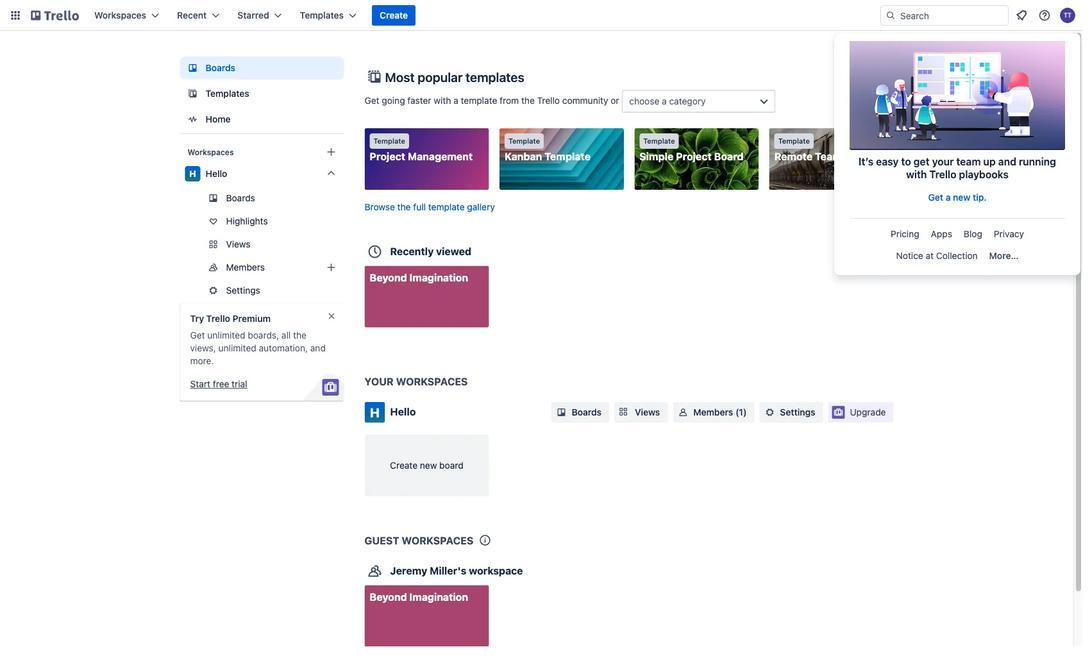 Task type: locate. For each thing, give the bounding box(es) containing it.
viewed
[[437, 245, 472, 257]]

0 vertical spatial members
[[226, 262, 265, 273]]

0 horizontal spatial and
[[311, 343, 326, 354]]

trello inside try trello premium get unlimited boards, all the views, unlimited automation, and more.
[[206, 313, 230, 324]]

beyond down the 'recently' on the left of the page
[[370, 271, 407, 284]]

1 horizontal spatial get
[[365, 95, 380, 106]]

trello inside it's easy to get your team up and running with trello playbooks
[[930, 168, 957, 181]]

sm image
[[555, 406, 568, 419], [677, 406, 690, 419]]

workspaces up miller's
[[402, 535, 474, 547]]

members
[[226, 262, 265, 273], [694, 407, 734, 418]]

1 vertical spatial with
[[907, 168, 928, 181]]

get going faster with a template from the trello community or
[[365, 95, 622, 106]]

1 project from the left
[[370, 150, 406, 163]]

0 horizontal spatial settings
[[226, 285, 260, 296]]

workspaces right your
[[396, 376, 468, 388]]

workspaces
[[396, 376, 468, 388], [402, 535, 474, 547]]

the right the from on the left
[[522, 95, 535, 106]]

boards,
[[248, 330, 279, 341]]

a right choose
[[662, 96, 667, 107]]

it's easy to get your team up and running with trello playbooks link
[[850, 41, 1066, 186]]

new left tip.
[[954, 192, 971, 203]]

choose
[[630, 96, 660, 107]]

most popular templates
[[385, 69, 525, 84]]

2 vertical spatial get
[[190, 330, 205, 341]]

0 horizontal spatial h
[[189, 168, 196, 179]]

guest
[[365, 535, 400, 547]]

views link
[[180, 234, 344, 255], [615, 402, 668, 423]]

recently
[[390, 245, 434, 257]]

Search field
[[897, 6, 1009, 25]]

template inside template remote team hub
[[779, 137, 810, 145]]

0 vertical spatial imagination
[[410, 271, 468, 284]]

guest workspaces
[[365, 535, 474, 547]]

running
[[1020, 156, 1057, 168]]

templates inside templates link
[[206, 88, 250, 99]]

unlimited down the boards,
[[219, 343, 257, 354]]

1 horizontal spatial templates
[[300, 10, 344, 21]]

trello left the "community"
[[538, 95, 560, 106]]

template right full
[[429, 202, 465, 212]]

1 vertical spatial trello
[[930, 168, 957, 181]]

create left board
[[390, 460, 418, 471]]

0 horizontal spatial members
[[226, 262, 265, 273]]

templates right starred popup button
[[300, 10, 344, 21]]

recent
[[177, 10, 207, 21]]

project
[[370, 150, 406, 163], [677, 150, 712, 163]]

settings link right (1)
[[760, 402, 824, 423]]

1 vertical spatial unlimited
[[219, 343, 257, 354]]

add image
[[324, 260, 339, 275]]

category
[[670, 96, 706, 107]]

get inside button
[[929, 192, 944, 203]]

members link
[[180, 257, 344, 278]]

0 vertical spatial hello
[[206, 168, 227, 179]]

project inside template project management
[[370, 150, 406, 163]]

2 beyond imagination link from the top
[[365, 586, 489, 647]]

0 horizontal spatial new
[[420, 460, 437, 471]]

templates link
[[180, 82, 344, 105]]

0 vertical spatial beyond imagination
[[370, 271, 468, 284]]

jeremy
[[390, 565, 428, 577]]

popular
[[418, 69, 463, 84]]

beyond imagination link for recently
[[365, 266, 489, 328]]

2 horizontal spatial trello
[[930, 168, 957, 181]]

beyond
[[370, 271, 407, 284], [370, 591, 407, 603]]

tip.
[[974, 192, 987, 203]]

template
[[374, 137, 405, 145], [509, 137, 540, 145], [644, 137, 675, 145], [779, 137, 810, 145], [545, 150, 591, 163]]

0 vertical spatial workspaces
[[94, 10, 146, 21]]

settings right sm image
[[781, 407, 816, 418]]

a down 'most popular templates'
[[454, 95, 459, 106]]

1 vertical spatial beyond imagination link
[[365, 586, 489, 647]]

templates up "home"
[[206, 88, 250, 99]]

search image
[[886, 10, 897, 21]]

beyond imagination down jeremy
[[370, 591, 468, 603]]

create inside button
[[380, 10, 408, 21]]

workspaces
[[94, 10, 146, 21], [188, 148, 234, 157]]

collection
[[937, 251, 978, 261]]

2 vertical spatial boards link
[[552, 402, 610, 423]]

2 horizontal spatial a
[[946, 192, 951, 203]]

template inside template simple project board
[[644, 137, 675, 145]]

1 horizontal spatial members
[[694, 407, 734, 418]]

choose a category
[[630, 96, 706, 107]]

0 horizontal spatial trello
[[206, 313, 230, 324]]

get up views,
[[190, 330, 205, 341]]

1 vertical spatial workspaces
[[402, 535, 474, 547]]

create
[[380, 10, 408, 21], [390, 460, 418, 471]]

unlimited up views,
[[208, 330, 246, 341]]

templates inside templates popup button
[[300, 10, 344, 21]]

new left board
[[420, 460, 437, 471]]

gallery
[[467, 202, 495, 212]]

imagination down miller's
[[410, 591, 468, 603]]

template inside template project management
[[374, 137, 405, 145]]

2 vertical spatial boards
[[572, 407, 602, 418]]

settings up premium
[[226, 285, 260, 296]]

1 vertical spatial the
[[398, 202, 411, 212]]

beyond imagination link down recently viewed
[[365, 266, 489, 328]]

settings link down the members link on the top of page
[[180, 280, 344, 301]]

blog link
[[959, 224, 988, 245]]

2 horizontal spatial get
[[929, 192, 944, 203]]

1 horizontal spatial workspaces
[[188, 148, 234, 157]]

1 vertical spatial beyond
[[370, 591, 407, 603]]

0 vertical spatial beyond
[[370, 271, 407, 284]]

members down highlights
[[226, 262, 265, 273]]

imagination down recently viewed
[[410, 271, 468, 284]]

with
[[434, 95, 451, 106], [907, 168, 928, 181]]

0 vertical spatial create
[[380, 10, 408, 21]]

blog
[[964, 229, 983, 239]]

new inside button
[[954, 192, 971, 203]]

templates
[[466, 69, 525, 84]]

boards link for views
[[552, 402, 610, 423]]

templates
[[300, 10, 344, 21], [206, 88, 250, 99]]

h down your
[[370, 405, 380, 420]]

template
[[461, 95, 498, 106], [429, 202, 465, 212]]

a inside 'get a new tip.' button
[[946, 192, 951, 203]]

1 horizontal spatial views link
[[615, 402, 668, 423]]

recently viewed
[[390, 245, 472, 257]]

1 vertical spatial settings
[[781, 407, 816, 418]]

1 vertical spatial and
[[311, 343, 326, 354]]

template up remote
[[779, 137, 810, 145]]

0 vertical spatial and
[[999, 156, 1017, 168]]

notice at collection
[[897, 251, 978, 261]]

get down it's easy to get your team up and running with trello playbooks at the right of the page
[[929, 192, 944, 203]]

0 vertical spatial settings link
[[180, 280, 344, 301]]

settings link
[[180, 280, 344, 301], [760, 402, 824, 423]]

1 horizontal spatial trello
[[538, 95, 560, 106]]

0 horizontal spatial views link
[[180, 234, 344, 255]]

1 vertical spatial boards link
[[180, 188, 344, 209]]

template for project
[[374, 137, 405, 145]]

boards link for highlights
[[180, 188, 344, 209]]

template down templates
[[461, 95, 498, 106]]

template up kanban at top
[[509, 137, 540, 145]]

your
[[365, 376, 394, 388]]

with down get
[[907, 168, 928, 181]]

1 vertical spatial boards
[[226, 193, 255, 203]]

2 project from the left
[[677, 150, 712, 163]]

browse
[[365, 202, 395, 212]]

boards for views
[[572, 407, 602, 418]]

the
[[522, 95, 535, 106], [398, 202, 411, 212], [293, 330, 307, 341]]

the right all
[[293, 330, 307, 341]]

terry turtle (terryturtle) image
[[1061, 8, 1076, 23]]

a down it's easy to get your team up and running with trello playbooks at the right of the page
[[946, 192, 951, 203]]

trello down your
[[930, 168, 957, 181]]

0 horizontal spatial workspaces
[[94, 10, 146, 21]]

1 vertical spatial beyond imagination
[[370, 591, 468, 603]]

notice
[[897, 251, 924, 261]]

0 horizontal spatial a
[[454, 95, 459, 106]]

0 vertical spatial template
[[461, 95, 498, 106]]

2 vertical spatial the
[[293, 330, 307, 341]]

1 horizontal spatial h
[[370, 405, 380, 420]]

1 vertical spatial views
[[635, 407, 661, 418]]

2 vertical spatial trello
[[206, 313, 230, 324]]

workspace
[[469, 565, 523, 577]]

2 horizontal spatial the
[[522, 95, 535, 106]]

highlights
[[226, 216, 268, 227]]

members left (1)
[[694, 407, 734, 418]]

1 vertical spatial get
[[929, 192, 944, 203]]

1 vertical spatial templates
[[206, 88, 250, 99]]

the left full
[[398, 202, 411, 212]]

template down going
[[374, 137, 405, 145]]

miller's
[[430, 565, 467, 577]]

hello down your workspaces
[[390, 406, 416, 418]]

1 horizontal spatial new
[[954, 192, 971, 203]]

simple
[[640, 150, 674, 163]]

2 beyond imagination from the top
[[370, 591, 468, 603]]

with right faster
[[434, 95, 451, 106]]

up
[[984, 156, 996, 168]]

0 horizontal spatial project
[[370, 150, 406, 163]]

hub
[[845, 150, 865, 163]]

hello
[[206, 168, 227, 179], [390, 406, 416, 418]]

0 horizontal spatial sm image
[[555, 406, 568, 419]]

template project management
[[370, 137, 473, 163]]

board image
[[185, 60, 201, 76]]

more…
[[990, 251, 1019, 261]]

0 vertical spatial beyond imagination link
[[365, 266, 489, 328]]

0 vertical spatial views link
[[180, 234, 344, 255]]

1 horizontal spatial sm image
[[677, 406, 690, 419]]

0 horizontal spatial with
[[434, 95, 451, 106]]

2 sm image from the left
[[677, 406, 690, 419]]

0 horizontal spatial get
[[190, 330, 205, 341]]

1 horizontal spatial with
[[907, 168, 928, 181]]

imagination
[[410, 271, 468, 284], [410, 591, 468, 603]]

a
[[454, 95, 459, 106], [662, 96, 667, 107], [946, 192, 951, 203]]

it's easy to get your team up and running with trello playbooks
[[859, 156, 1057, 181]]

trello
[[538, 95, 560, 106], [930, 168, 957, 181], [206, 313, 230, 324]]

0 vertical spatial get
[[365, 95, 380, 106]]

1 vertical spatial imagination
[[410, 591, 468, 603]]

0 horizontal spatial the
[[293, 330, 307, 341]]

1 vertical spatial members
[[694, 407, 734, 418]]

1 horizontal spatial project
[[677, 150, 712, 163]]

get
[[365, 95, 380, 106], [929, 192, 944, 203], [190, 330, 205, 341]]

beyond imagination down the 'recently' on the left of the page
[[370, 271, 468, 284]]

get a new tip.
[[929, 192, 987, 203]]

create new board
[[390, 460, 464, 471]]

h
[[189, 168, 196, 179], [370, 405, 380, 420]]

beyond imagination link for jeremy
[[365, 586, 489, 647]]

0 vertical spatial templates
[[300, 10, 344, 21]]

workspaces for your workspaces
[[396, 376, 468, 388]]

1 horizontal spatial and
[[999, 156, 1017, 168]]

0 vertical spatial the
[[522, 95, 535, 106]]

hello down "home"
[[206, 168, 227, 179]]

0 vertical spatial new
[[954, 192, 971, 203]]

project up browse
[[370, 150, 406, 163]]

all
[[282, 330, 291, 341]]

get for get a new tip.
[[929, 192, 944, 203]]

1 horizontal spatial a
[[662, 96, 667, 107]]

template up simple
[[644, 137, 675, 145]]

create for create
[[380, 10, 408, 21]]

settings for rightmost settings link
[[781, 407, 816, 418]]

project left board at the right of the page
[[677, 150, 712, 163]]

h down home icon
[[189, 168, 196, 179]]

unlimited
[[208, 330, 246, 341], [219, 343, 257, 354]]

1 vertical spatial create
[[390, 460, 418, 471]]

1 horizontal spatial hello
[[390, 406, 416, 418]]

0 vertical spatial trello
[[538, 95, 560, 106]]

1 beyond imagination link from the top
[[365, 266, 489, 328]]

template for remote
[[779, 137, 810, 145]]

0 vertical spatial unlimited
[[208, 330, 246, 341]]

try trello premium get unlimited boards, all the views, unlimited automation, and more.
[[190, 313, 326, 366]]

new
[[954, 192, 971, 203], [420, 460, 437, 471]]

create up most
[[380, 10, 408, 21]]

0 horizontal spatial templates
[[206, 88, 250, 99]]

template for simple
[[644, 137, 675, 145]]

0 vertical spatial settings
[[226, 285, 260, 296]]

1 horizontal spatial settings
[[781, 407, 816, 418]]

and right the automation, on the left
[[311, 343, 326, 354]]

0 vertical spatial workspaces
[[396, 376, 468, 388]]

beyond down jeremy
[[370, 591, 407, 603]]

trello right try
[[206, 313, 230, 324]]

1 horizontal spatial views
[[635, 407, 661, 418]]

beyond imagination
[[370, 271, 468, 284], [370, 591, 468, 603]]

and right up
[[999, 156, 1017, 168]]

a for choose a category
[[662, 96, 667, 107]]

get left going
[[365, 95, 380, 106]]

the inside try trello premium get unlimited boards, all the views, unlimited automation, and more.
[[293, 330, 307, 341]]

0 vertical spatial h
[[189, 168, 196, 179]]

views,
[[190, 343, 216, 354]]

beyond imagination link down jeremy
[[365, 586, 489, 647]]

sm image
[[764, 406, 777, 419]]

1 vertical spatial settings link
[[760, 402, 824, 423]]

0 vertical spatial views
[[226, 239, 251, 250]]

0 notifications image
[[1015, 8, 1030, 23]]

team
[[957, 156, 982, 168]]



Task type: describe. For each thing, give the bounding box(es) containing it.
1 beyond imagination from the top
[[370, 271, 468, 284]]

most
[[385, 69, 415, 84]]

1 horizontal spatial settings link
[[760, 402, 824, 423]]

members for members
[[226, 262, 265, 273]]

template board image
[[185, 86, 201, 101]]

back to home image
[[31, 5, 79, 26]]

jeremy miller's workspace
[[390, 565, 523, 577]]

template simple project board
[[640, 137, 744, 163]]

to
[[902, 156, 912, 168]]

workspaces inside popup button
[[94, 10, 146, 21]]

or
[[611, 95, 620, 106]]

team
[[816, 150, 842, 163]]

trial
[[232, 379, 247, 390]]

start free trial button
[[190, 378, 247, 391]]

open information menu image
[[1039, 9, 1052, 22]]

remote
[[775, 150, 813, 163]]

templates button
[[292, 5, 365, 26]]

1 vertical spatial views link
[[615, 402, 668, 423]]

pricing
[[891, 229, 920, 239]]

the for get going faster with a template from the trello community or
[[522, 95, 535, 106]]

1 vertical spatial h
[[370, 405, 380, 420]]

going
[[382, 95, 405, 106]]

the for try trello premium get unlimited boards, all the views, unlimited automation, and more.
[[293, 330, 307, 341]]

create a workspace image
[[324, 144, 339, 160]]

playbooks
[[960, 168, 1009, 181]]

home image
[[185, 112, 201, 127]]

boards for highlights
[[226, 193, 255, 203]]

create button
[[372, 5, 416, 26]]

at
[[926, 251, 934, 261]]

get a new tip. button
[[850, 187, 1066, 208]]

board
[[715, 150, 744, 163]]

privacy
[[995, 229, 1025, 239]]

starred button
[[230, 5, 290, 26]]

highlights link
[[180, 211, 344, 232]]

start
[[190, 379, 211, 390]]

1 vertical spatial workspaces
[[188, 148, 234, 157]]

members (1)
[[694, 407, 747, 418]]

try
[[190, 313, 204, 324]]

start free trial
[[190, 379, 247, 390]]

easy
[[877, 156, 899, 168]]

0 horizontal spatial views
[[226, 239, 251, 250]]

community
[[563, 95, 609, 106]]

upgrade
[[851, 407, 887, 418]]

it's
[[859, 156, 874, 168]]

your workspaces
[[365, 376, 468, 388]]

faster
[[408, 95, 432, 106]]

get for get going faster with a template from the trello community or
[[365, 95, 380, 106]]

apps
[[932, 229, 953, 239]]

apps link
[[926, 224, 958, 245]]

starred
[[238, 10, 269, 21]]

kanban
[[505, 150, 543, 163]]

upgrade button
[[829, 402, 894, 423]]

2 imagination from the top
[[410, 591, 468, 603]]

template remote team hub
[[775, 137, 865, 163]]

a for get a new tip.
[[946, 192, 951, 203]]

management
[[408, 150, 473, 163]]

primary element
[[0, 0, 1084, 31]]

full
[[413, 202, 426, 212]]

1 horizontal spatial the
[[398, 202, 411, 212]]

workspaces for guest workspaces
[[402, 535, 474, 547]]

template for kanban
[[509, 137, 540, 145]]

2 beyond from the top
[[370, 591, 407, 603]]

0 vertical spatial boards
[[206, 63, 236, 73]]

home link
[[180, 108, 344, 131]]

1 vertical spatial hello
[[390, 406, 416, 418]]

template kanban template
[[505, 137, 591, 163]]

privacy link
[[989, 224, 1030, 245]]

0 horizontal spatial settings link
[[180, 280, 344, 301]]

free
[[213, 379, 229, 390]]

settings for the leftmost settings link
[[226, 285, 260, 296]]

get inside try trello premium get unlimited boards, all the views, unlimited automation, and more.
[[190, 330, 205, 341]]

board
[[440, 460, 464, 471]]

more… button
[[985, 246, 1024, 266]]

members for members (1)
[[694, 407, 734, 418]]

browse the full template gallery
[[365, 202, 495, 212]]

1 beyond from the top
[[370, 271, 407, 284]]

and inside it's easy to get your team up and running with trello playbooks
[[999, 156, 1017, 168]]

notice at collection link
[[892, 246, 984, 266]]

1 vertical spatial new
[[420, 460, 437, 471]]

0 vertical spatial boards link
[[180, 56, 344, 80]]

0 horizontal spatial hello
[[206, 168, 227, 179]]

and inside try trello premium get unlimited boards, all the views, unlimited automation, and more.
[[311, 343, 326, 354]]

premium
[[233, 313, 271, 324]]

more.
[[190, 356, 214, 366]]

pricing link
[[886, 224, 925, 245]]

from
[[500, 95, 519, 106]]

project inside template simple project board
[[677, 150, 712, 163]]

your
[[933, 156, 955, 168]]

workspaces button
[[87, 5, 167, 26]]

automation,
[[259, 343, 308, 354]]

browse the full template gallery link
[[365, 202, 495, 212]]

1 sm image from the left
[[555, 406, 568, 419]]

template right kanban at top
[[545, 150, 591, 163]]

(1)
[[736, 407, 747, 418]]

0 vertical spatial with
[[434, 95, 451, 106]]

1 vertical spatial template
[[429, 202, 465, 212]]

get
[[914, 156, 930, 168]]

with inside it's easy to get your team up and running with trello playbooks
[[907, 168, 928, 181]]

1 imagination from the top
[[410, 271, 468, 284]]

create for create new board
[[390, 460, 418, 471]]

recent button
[[169, 5, 227, 26]]

home
[[206, 114, 231, 124]]



Task type: vqa. For each thing, say whether or not it's contained in the screenshot.
rightmost the Views
yes



